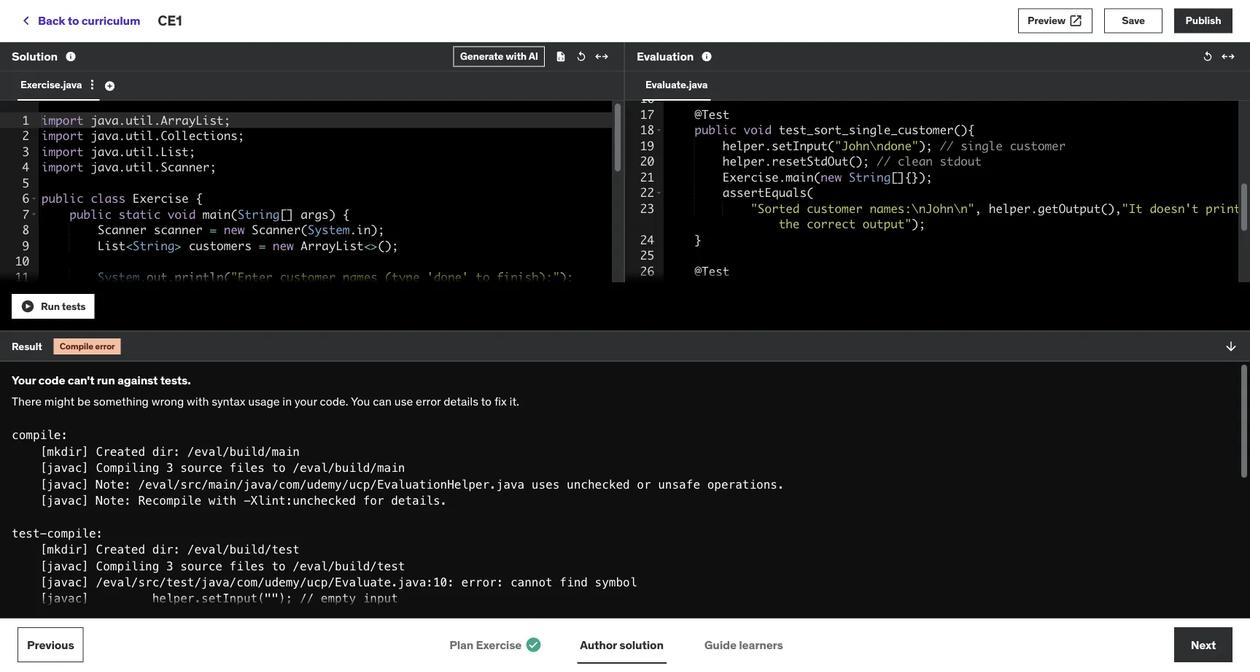 Task type: describe. For each thing, give the bounding box(es) containing it.
9
[[22, 238, 29, 253]]

2 error: from the top
[[462, 657, 504, 671]]

22
[[641, 185, 655, 200]]

1 dir: from the top
[[152, 445, 180, 459]]

24
[[641, 232, 655, 247]]

21
[[641, 170, 655, 184]]

author solution button
[[577, 628, 667, 663]]

learners
[[739, 637, 784, 652]]

10 [javac] from the top
[[40, 657, 89, 671]]

to inside 'link'
[[68, 13, 79, 28]]

with inside button
[[506, 50, 527, 63]]

something
[[93, 394, 149, 409]]

1 vertical spatial /eval/build/test
[[293, 559, 405, 573]]

2 xsmall image from the left
[[1203, 51, 1214, 62]]

/eval/src/test/java/com/udemy/ucp/evaluate.java:19:
[[96, 657, 455, 671]]

your
[[295, 394, 317, 409]]

7 [javac] from the top
[[40, 608, 89, 622]]

20
[[641, 154, 655, 169]]

info button image
[[701, 51, 713, 62]]

1 vertical spatial compile:
[[47, 526, 103, 540]]

plan
[[450, 637, 474, 652]]

compile error
[[60, 341, 115, 352]]

back to curriculum link
[[18, 8, 140, 33]]

medium image inside the back to curriculum 'link'
[[18, 12, 35, 30]]

to up xlint:unchecked
[[272, 461, 286, 475]]

info button image
[[65, 51, 77, 62]]

input
[[363, 592, 398, 606]]

uses
[[532, 477, 560, 491]]

19 20 21
[[641, 138, 655, 184]]

1 xsmall image from the left
[[576, 51, 587, 62]]

find
[[560, 576, 588, 589]]

compile
[[60, 341, 93, 352]]

23
[[641, 201, 655, 216]]

next
[[1191, 637, 1217, 652]]

save
[[1123, 14, 1145, 27]]

back to curriculum
[[38, 13, 140, 28]]

exercise.java button
[[18, 70, 85, 99]]

1 horizontal spatial small image
[[595, 49, 609, 64]]

can
[[373, 394, 392, 409]]

generate
[[460, 50, 504, 63]]

8 9 10 11
[[15, 223, 29, 284]]

operations.
[[708, 477, 785, 491]]

previous
[[27, 637, 74, 652]]

5 [javac] from the top
[[40, 576, 89, 589]]

result
[[12, 340, 42, 353]]

code.
[[320, 394, 349, 409]]

2 horizontal spatial small image
[[1222, 49, 1236, 64]]

2 vertical spatial 3
[[166, 559, 173, 573]]

evaluate.java
[[646, 78, 708, 91]]

or
[[637, 477, 651, 491]]

run tests button
[[12, 294, 94, 319]]

2 created from the top
[[96, 543, 145, 557]]

2 files from the top
[[230, 559, 265, 573]]

16 17
[[641, 91, 655, 122]]

tests.
[[160, 373, 191, 388]]

preview
[[1028, 14, 1066, 27]]

16
[[641, 91, 655, 106]]

setinput(string)
[[230, 625, 342, 638]]

1 error: from the top
[[462, 576, 504, 589]]

2 [javac] from the top
[[40, 477, 89, 491]]

1 source from the top
[[180, 461, 223, 475]]

1
[[22, 113, 29, 127]]

author solution tab panel
[[447, 664, 804, 671]]

author solution
[[580, 637, 664, 652]]

plan exercise button
[[447, 628, 525, 663]]

helper.setinput("");
[[152, 592, 293, 606]]

details.
[[391, 494, 447, 508]]

xlint:unchecked
[[251, 494, 356, 508]]

1 note: from the top
[[96, 477, 131, 491]]

6
[[22, 191, 29, 206]]

run tests
[[41, 300, 86, 313]]

wrong
[[152, 394, 184, 409]]

to inside your code can't run against tests. there might be something wrong with syntax usage in your code. you can use error details to fix it.
[[481, 394, 492, 409]]

4 [javac] from the top
[[40, 559, 89, 573]]

24 25 26 27
[[641, 232, 655, 294]]

8
[[22, 223, 29, 237]]

1 created from the top
[[96, 445, 145, 459]]

generate with ai
[[460, 50, 539, 63]]

small image inside run tests 'button'
[[20, 299, 35, 314]]

syntax
[[212, 394, 245, 409]]

exercise
[[476, 637, 522, 652]]

2 source from the top
[[180, 559, 223, 573]]

small image for result
[[1224, 339, 1239, 354]]

fix
[[495, 394, 507, 409]]

to up /eval/src/test/java/com/udemy/ucp/evaluate.java:10:
[[272, 559, 286, 573]]

can't
[[68, 373, 94, 388]]

solution
[[620, 637, 664, 652]]

0 horizontal spatial error
[[95, 341, 115, 352]]

author
[[580, 637, 617, 652]]

against
[[118, 373, 158, 388]]

unchecked
[[567, 477, 630, 491]]

26
[[641, 264, 655, 278]]

preview button
[[1019, 8, 1093, 33]]

type
[[314, 641, 342, 655]]

1 vertical spatial 3
[[166, 461, 173, 475]]

exercise.java
[[20, 78, 82, 91]]

with inside your code can't run against tests. there might be something wrong with syntax usage in your code. you can use error details to fix it.
[[187, 394, 209, 409]]

cannot
[[511, 576, 553, 589]]

10
[[15, 254, 29, 269]]

evaluate.java tab panel
[[643, 101, 711, 112]]

usage
[[248, 394, 280, 409]]

-
[[244, 494, 251, 508]]



Task type: locate. For each thing, give the bounding box(es) containing it.
25
[[641, 248, 655, 263]]

0 horizontal spatial medium image
[[18, 12, 35, 30]]

files up /eval/src/test/java/com/udemy/ucp/evaluate.java:10:
[[230, 559, 265, 573]]

exercise.java tab panel
[[18, 101, 99, 112]]

^
[[194, 608, 201, 622]]

there
[[12, 394, 42, 409]]

error: down plan exercise
[[462, 657, 504, 671]]

guide
[[705, 637, 737, 652]]

run
[[97, 373, 115, 388]]

note:
[[96, 477, 131, 491], [96, 494, 131, 508]]

3 [javac] from the top
[[40, 494, 89, 508]]

0 vertical spatial note:
[[96, 477, 131, 491]]

0 horizontal spatial small image
[[85, 77, 99, 92]]

0 vertical spatial xsmall image
[[555, 51, 567, 62]]

6 [javac] from the top
[[40, 592, 89, 606]]

with left -
[[208, 494, 237, 508]]

location:
[[110, 641, 173, 655]]

previous button
[[18, 628, 84, 663]]

empty
[[321, 592, 356, 606]]

8 [javac] from the top
[[40, 625, 89, 638]]

dir:
[[152, 445, 180, 459], [152, 543, 180, 557]]

1 vertical spatial error
[[416, 394, 441, 409]]

xsmall image right ai
[[555, 51, 567, 62]]

1 horizontal spatial medium image
[[525, 636, 542, 654]]

1 [mkdir] from the top
[[40, 445, 89, 459]]

tests
[[62, 300, 86, 313]]

it.
[[510, 394, 520, 409]]

1 horizontal spatial small image
[[1069, 14, 1084, 28]]

small image
[[1069, 14, 1084, 28], [85, 77, 99, 92], [1224, 339, 1239, 354]]

of
[[293, 641, 307, 655]]

1 horizontal spatial xsmall image
[[555, 51, 567, 62]]

source up recompile
[[180, 461, 223, 475]]

0 vertical spatial medium image
[[18, 12, 35, 30]]

error: left cannot
[[462, 576, 504, 589]]

compiling
[[96, 461, 159, 475], [96, 559, 159, 573]]

xsmall image right ai
[[576, 51, 587, 62]]

1 vertical spatial /eval/build/main
[[293, 461, 405, 475]]

xsmall image down publish button
[[1203, 51, 1214, 62]]

0 vertical spatial /eval/build/main
[[187, 445, 300, 459]]

0 vertical spatial compile:
[[12, 428, 68, 442]]

3 up helper.setinput("");
[[166, 559, 173, 573]]

1 vertical spatial files
[[230, 559, 265, 573]]

medium image
[[18, 12, 35, 30], [525, 636, 542, 654]]

next button
[[1175, 628, 1233, 663]]

symbol
[[595, 576, 637, 589]]

1 vertical spatial with
[[187, 394, 209, 409]]

dir: up recompile
[[152, 445, 180, 459]]

1 vertical spatial [mkdir]
[[40, 543, 89, 557]]

dir: down recompile
[[152, 543, 180, 557]]

3 up 4
[[22, 144, 29, 159]]

[mkdir] down test-
[[40, 543, 89, 557]]

1 vertical spatial medium image
[[525, 636, 542, 654]]

[mkdir] down might
[[40, 445, 89, 459]]

1 compiling from the top
[[96, 461, 159, 475]]

1 [javac] from the top
[[40, 461, 89, 475]]

0 vertical spatial small image
[[1069, 14, 1084, 28]]

0 horizontal spatial xsmall image
[[104, 80, 116, 92]]

0 vertical spatial error:
[[462, 576, 504, 589]]

details
[[444, 394, 479, 409]]

1 files from the top
[[230, 461, 265, 475]]

2 dir: from the top
[[152, 543, 180, 557]]

medium image right the exercise
[[525, 636, 542, 654]]

0 vertical spatial dir:
[[152, 445, 180, 459]]

small image left run on the top left of page
[[20, 299, 35, 314]]

created down something
[[96, 445, 145, 459]]

/eval/build/test up /eval/src/test/java/com/udemy/ucp/evaluate.java:10:
[[187, 543, 300, 557]]

small image
[[595, 49, 609, 64], [1222, 49, 1236, 64], [20, 299, 35, 314]]

small image down publish button
[[1222, 49, 1236, 64]]

error:
[[462, 576, 504, 589], [462, 657, 504, 671]]

2 [mkdir] from the top
[[40, 543, 89, 557]]

0 vertical spatial [mkdir]
[[40, 445, 89, 459]]

be
[[77, 394, 91, 409]]

2 note: from the top
[[96, 494, 131, 508]]

[javac]
[[40, 461, 89, 475], [40, 477, 89, 491], [40, 494, 89, 508], [40, 559, 89, 573], [40, 576, 89, 589], [40, 592, 89, 606], [40, 608, 89, 622], [40, 625, 89, 638], [40, 641, 89, 655], [40, 657, 89, 671]]

small image inside 'preview' button
[[1069, 14, 1084, 28]]

your
[[12, 373, 36, 388]]

medium image left back on the top of the page
[[18, 12, 35, 30]]

with
[[506, 50, 527, 63], [187, 394, 209, 409], [208, 494, 237, 508]]

19
[[641, 138, 655, 153]]

ai
[[529, 50, 539, 63]]

error right use
[[416, 394, 441, 409]]

symbol:
[[110, 625, 159, 638]]

to right back on the top of the page
[[68, 13, 79, 28]]

plan exercise
[[450, 637, 522, 652]]

0 vertical spatial with
[[506, 50, 527, 63]]

variable
[[180, 641, 237, 655]]

small image for preview
[[1069, 14, 1084, 28]]

2
[[22, 128, 29, 143]]

your code can't run against tests. there might be something wrong with syntax usage in your code. you can use error details to fix it.
[[12, 373, 520, 409]]

guide learners button
[[702, 628, 787, 663]]

4
[[22, 160, 29, 174]]

0 vertical spatial 3
[[22, 144, 29, 159]]

created down recompile
[[96, 543, 145, 557]]

xsmall image
[[576, 51, 587, 62], [1203, 51, 1214, 62]]

2 vertical spatial small image
[[1224, 339, 1239, 354]]

error inside your code can't run against tests. there might be something wrong with syntax usage in your code. you can use error details to fix it.
[[416, 394, 441, 409]]

compile: [mkdir] created dir: /eval/build/main [javac] compiling 3 source files to /eval/build/main [javac] note: /eval/src/main/java/com/udemy/ucp/evaluationhelper.java uses unchecked or unsafe operations. [javac] note: recompile with -xlint:unchecked for details. test-compile: [mkdir] created dir: /eval/build/test [javac] compiling 3 source files to /eval/build/test [javac] /eval/src/test/java/com/udemy/ucp/evaluate.java:10: error: cannot find symbol [javac]         helper.setinput(""); // empty input [javac]               ^ [javac]   symbol:   method setinput(string) [javac]   location: variable helper of type iohelper [javac] /eval/src/test/java/com/udemy/ucp/evaluate.java:19: error: canno
[[12, 428, 785, 671]]

publish button
[[1175, 8, 1233, 33]]

error right compile at the left bottom of the page
[[95, 341, 115, 352]]

with left ai
[[506, 50, 527, 63]]

method
[[180, 625, 223, 638]]

1 horizontal spatial xsmall image
[[1203, 51, 1214, 62]]

1 vertical spatial source
[[180, 559, 223, 573]]

1 vertical spatial note:
[[96, 494, 131, 508]]

files
[[230, 461, 265, 475], [230, 559, 265, 573]]

1 vertical spatial created
[[96, 543, 145, 557]]

xsmall image
[[555, 51, 567, 62], [104, 80, 116, 92]]

publish
[[1186, 14, 1222, 27]]

files up -
[[230, 461, 265, 475]]

small image left 'evaluation'
[[595, 49, 609, 64]]

//
[[300, 592, 314, 606]]

1 vertical spatial xsmall image
[[104, 80, 116, 92]]

0 vertical spatial compiling
[[96, 461, 159, 475]]

/eval/build/test up empty
[[293, 559, 405, 573]]

compiling up recompile
[[96, 461, 159, 475]]

for
[[363, 494, 384, 508]]

save button
[[1105, 8, 1163, 33]]

code
[[38, 373, 65, 388]]

compiling up symbol:
[[96, 559, 159, 573]]

iohelper
[[349, 641, 405, 655]]

0 vertical spatial /eval/build/test
[[187, 543, 300, 557]]

3 up recompile
[[166, 461, 173, 475]]

unsafe
[[658, 477, 701, 491]]

1 vertical spatial error:
[[462, 657, 504, 671]]

guide learners
[[705, 637, 784, 652]]

0 vertical spatial files
[[230, 461, 265, 475]]

17
[[641, 107, 655, 122]]

1 vertical spatial compiling
[[96, 559, 159, 573]]

source
[[180, 461, 223, 475], [180, 559, 223, 573]]

0 horizontal spatial small image
[[20, 299, 35, 314]]

/eval/build/main up '/eval/src/main/java/com/udemy/ucp/evaluationhelper.java'
[[293, 461, 405, 475]]

use
[[395, 394, 413, 409]]

error
[[95, 341, 115, 352], [416, 394, 441, 409]]

/eval/src/main/java/com/udemy/ucp/evaluationhelper.java
[[138, 477, 525, 491]]

1 vertical spatial dir:
[[152, 543, 180, 557]]

1 horizontal spatial error
[[416, 394, 441, 409]]

recompile
[[138, 494, 201, 508]]

0 vertical spatial created
[[96, 445, 145, 459]]

helper
[[244, 641, 286, 655]]

2 compiling from the top
[[96, 559, 159, 573]]

1 2 3 4 5
[[22, 113, 29, 190]]

might
[[44, 394, 75, 409]]

to left fix
[[481, 394, 492, 409]]

/eval/build/main up -
[[187, 445, 300, 459]]

2 horizontal spatial small image
[[1224, 339, 1239, 354]]

xsmall image right exercise.java 'button'
[[104, 80, 116, 92]]

curriculum
[[81, 13, 140, 28]]

evaluate.java button
[[643, 70, 711, 99]]

2 vertical spatial with
[[208, 494, 237, 508]]

0 horizontal spatial xsmall image
[[576, 51, 587, 62]]

evaluation
[[637, 49, 694, 64]]

9 [javac] from the top
[[40, 641, 89, 655]]

you
[[351, 394, 370, 409]]

1 vertical spatial small image
[[85, 77, 99, 92]]

run
[[41, 300, 60, 313]]

[mkdir]
[[40, 445, 89, 459], [40, 543, 89, 557]]

source up helper.setinput("");
[[180, 559, 223, 573]]

18
[[641, 123, 655, 137]]

0 vertical spatial source
[[180, 461, 223, 475]]

with inside 'compile: [mkdir] created dir: /eval/build/main [javac] compiling 3 source files to /eval/build/main [javac] note: /eval/src/main/java/com/udemy/ucp/evaluationhelper.java uses unchecked or unsafe operations. [javac] note: recompile with -xlint:unchecked for details. test-compile: [mkdir] created dir: /eval/build/test [javac] compiling 3 source files to /eval/build/test [javac] /eval/src/test/java/com/udemy/ucp/evaluate.java:10: error: cannot find symbol [javac]         helper.setinput(""); // empty input [javac]               ^ [javac]   symbol:   method setinput(string) [javac]   location: variable helper of type iohelper [javac] /eval/src/test/java/com/udemy/ucp/evaluate.java:19: error: canno'
[[208, 494, 237, 508]]

11
[[15, 270, 29, 284]]

0 vertical spatial error
[[95, 341, 115, 352]]

back
[[38, 13, 65, 28]]

with right wrong
[[187, 394, 209, 409]]

in
[[283, 394, 292, 409]]



Task type: vqa. For each thing, say whether or not it's contained in the screenshot.
the (15)
no



